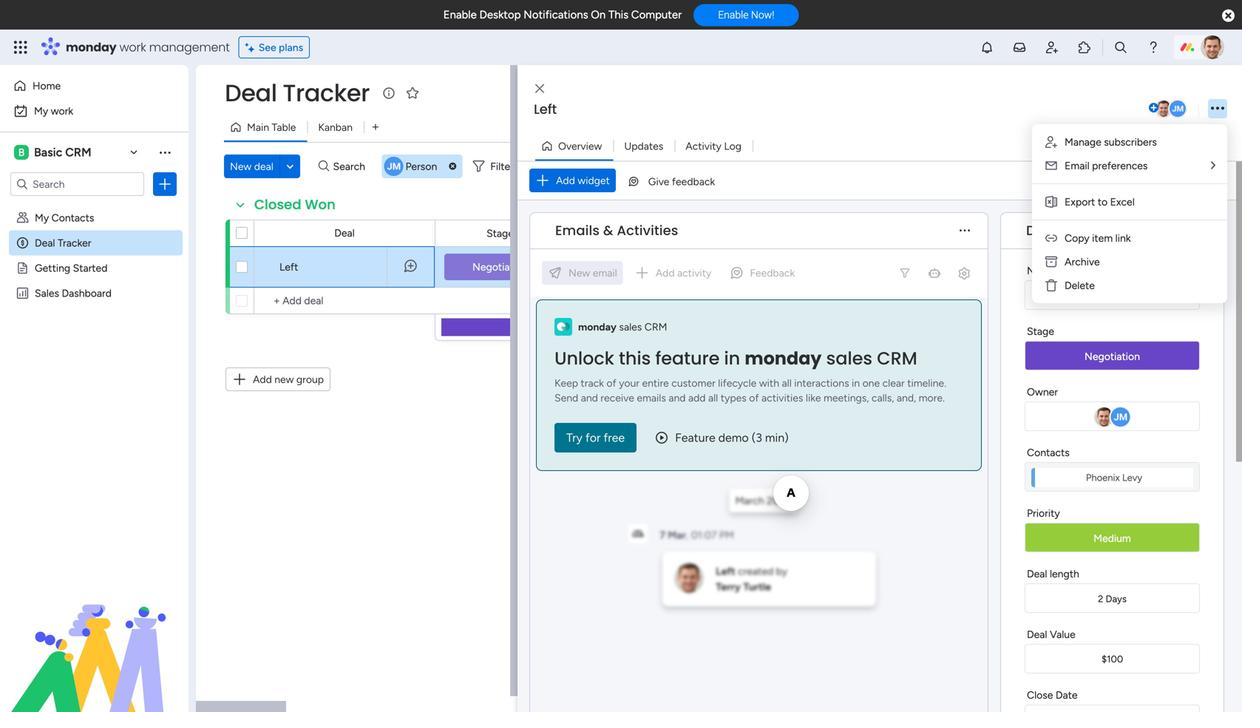 Task type: vqa. For each thing, say whether or not it's contained in the screenshot.
leftmost component icon
no



Task type: describe. For each thing, give the bounding box(es) containing it.
work for monday
[[120, 39, 146, 55]]

update feed image
[[1013, 40, 1028, 55]]

invite members image
[[1045, 40, 1060, 55]]

v2 ellipsis image
[[1212, 99, 1225, 119]]

item
[[1093, 232, 1114, 245]]

widget
[[578, 174, 610, 187]]

manage
[[1065, 136, 1102, 148]]

activities
[[762, 392, 804, 404]]

enable for enable now!
[[719, 9, 749, 21]]

left inside left created by terry turtle
[[716, 565, 736, 578]]

types
[[721, 392, 747, 404]]

left inside field
[[534, 100, 557, 119]]

,
[[687, 529, 689, 542]]

workspace selection element
[[14, 144, 94, 161]]

2 days
[[1099, 593, 1127, 605]]

monday inside unlock this feature in monday sales crm keep track of your entire customer lifecycle with all interactions in one clear timeline. send and receive emails and add all types of activities like meetings, calls, and, more.
[[745, 346, 822, 371]]

add widget
[[556, 174, 610, 187]]

by
[[777, 565, 788, 578]]

deal inside field
[[1027, 221, 1057, 240]]

mar
[[668, 529, 687, 542]]

add for add widget
[[556, 174, 575, 187]]

terry
[[716, 581, 741, 593]]

Search field
[[330, 156, 374, 177]]

new deal button
[[224, 155, 280, 178]]

terry turtle image
[[1155, 99, 1174, 118]]

activity log
[[686, 140, 742, 152]]

deal down won
[[335, 227, 355, 239]]

b
[[18, 146, 25, 159]]

basic
[[34, 145, 62, 159]]

feedback
[[672, 175, 716, 188]]

lottie animation image
[[0, 563, 189, 712]]

my contacts
[[35, 212, 94, 224]]

sales
[[35, 287, 59, 300]]

preferences
[[1093, 159, 1149, 172]]

demo
[[719, 431, 749, 445]]

Stage field
[[483, 225, 518, 242]]

1 vertical spatial negotiation
[[1085, 350, 1141, 363]]

work for my
[[51, 105, 73, 117]]

like
[[806, 392, 822, 404]]

public dashboard image
[[16, 286, 30, 300]]

activity log button
[[675, 134, 753, 158]]

on
[[591, 8, 606, 21]]

7 mar , 01:07 pm
[[660, 529, 735, 542]]

log
[[725, 140, 742, 152]]

getting started
[[35, 262, 108, 274]]

meetings,
[[824, 392, 870, 404]]

0 vertical spatial in
[[725, 346, 741, 371]]

+ Add deal text field
[[262, 292, 428, 310]]

give feedback
[[649, 175, 716, 188]]

0 vertical spatial tracker
[[283, 77, 370, 109]]

feature demo (3 min)
[[676, 431, 789, 445]]

close
[[1028, 689, 1054, 702]]

0 horizontal spatial of
[[607, 377, 617, 390]]

my for my work
[[34, 105, 48, 117]]

my work option
[[9, 99, 180, 123]]

left created by terry turtle
[[716, 565, 788, 593]]

0 vertical spatial negotiation
[[473, 261, 528, 273]]

add view image
[[373, 122, 379, 133]]

emails
[[556, 221, 600, 240]]

more.
[[919, 392, 946, 404]]

more dots image
[[960, 225, 971, 236]]

Left field
[[530, 100, 1147, 119]]

group
[[297, 373, 324, 386]]

this
[[619, 346, 651, 371]]

&
[[604, 221, 614, 240]]

see
[[259, 41, 276, 54]]

1 horizontal spatial dapulse close image
[[1223, 9, 1236, 24]]

contacts inside list box
[[52, 212, 94, 224]]

this
[[609, 8, 629, 21]]

export to excel image
[[1045, 195, 1059, 209]]

1 vertical spatial of
[[750, 392, 759, 404]]

keep
[[555, 377, 579, 390]]

desktop
[[480, 8, 521, 21]]

updates button
[[614, 134, 675, 158]]

archive image
[[1045, 255, 1059, 269]]

monday for monday sales crm
[[579, 321, 617, 333]]

menu image
[[900, 267, 912, 279]]

deal left length on the right
[[1028, 568, 1048, 580]]

interactions
[[795, 377, 850, 390]]

add new group button
[[226, 368, 331, 391]]

deal up main
[[225, 77, 277, 109]]

send
[[555, 392, 579, 404]]

add new group
[[253, 373, 324, 386]]

$100
[[1102, 654, 1124, 666]]

filter
[[491, 160, 514, 173]]

options image
[[158, 177, 172, 192]]

excel
[[1111, 196, 1136, 208]]

main table button
[[224, 115, 307, 139]]

date
[[1056, 689, 1078, 702]]

monday work management
[[66, 39, 230, 55]]

created
[[738, 565, 774, 578]]

pm
[[720, 529, 735, 542]]

email preferences image
[[1045, 158, 1059, 173]]

emails
[[637, 392, 667, 404]]

one
[[863, 377, 881, 390]]

new deal
[[230, 160, 274, 173]]

name
[[1028, 264, 1055, 277]]

enable now! button
[[694, 4, 799, 26]]

new
[[230, 160, 252, 173]]

Deal info field
[[1023, 221, 1090, 240]]

crm inside workspace selection element
[[65, 145, 91, 159]]

2
[[1099, 593, 1104, 605]]

try for free
[[567, 431, 625, 445]]

delete image
[[1045, 278, 1059, 293]]

notifications image
[[980, 40, 995, 55]]

started
[[73, 262, 108, 274]]

activity
[[686, 140, 722, 152]]

Closed Won field
[[251, 195, 340, 215]]

close date
[[1028, 689, 1078, 702]]

closed won
[[255, 195, 336, 214]]

dapulse drag handle 3 image
[[1011, 225, 1017, 236]]

subscribers
[[1105, 136, 1158, 148]]

timeline.
[[908, 377, 947, 390]]

deal value
[[1028, 629, 1076, 641]]

delete
[[1065, 279, 1096, 292]]

0 horizontal spatial sales
[[620, 321, 642, 333]]

kanban
[[318, 121, 353, 134]]

clear
[[883, 377, 905, 390]]

to
[[1099, 196, 1108, 208]]

add for add new group
[[253, 373, 272, 386]]

my work
[[34, 105, 73, 117]]

copy item link image
[[1045, 231, 1059, 246]]

min)
[[766, 431, 789, 445]]



Task type: locate. For each thing, give the bounding box(es) containing it.
all right add
[[709, 392, 719, 404]]

deal
[[254, 160, 274, 173]]

add inside button
[[253, 373, 272, 386]]

1 horizontal spatial sales
[[827, 346, 873, 371]]

2 horizontal spatial crm
[[878, 346, 918, 371]]

deal length
[[1028, 568, 1080, 580]]

with
[[760, 377, 780, 390]]

crm right basic at the top
[[65, 145, 91, 159]]

owner
[[1028, 386, 1059, 398]]

table
[[272, 121, 296, 134]]

0 vertical spatial dapulse close image
[[1223, 9, 1236, 24]]

in
[[725, 346, 741, 371], [852, 377, 861, 390]]

of right types
[[750, 392, 759, 404]]

add inside popup button
[[556, 174, 575, 187]]

lifecycle
[[719, 377, 757, 390]]

priority
[[1028, 507, 1061, 520]]

help image
[[1147, 40, 1162, 55]]

0 vertical spatial all
[[782, 377, 792, 390]]

1 vertical spatial in
[[852, 377, 861, 390]]

info
[[1061, 221, 1086, 240]]

menu containing manage subscribers
[[1033, 124, 1228, 303]]

deal
[[225, 77, 277, 109], [1027, 221, 1057, 240], [335, 227, 355, 239], [35, 237, 55, 249], [1028, 568, 1048, 580], [1028, 629, 1048, 641]]

1 vertical spatial dapulse close image
[[449, 162, 457, 171]]

contacts up priority at the right of the page
[[1028, 447, 1070, 459]]

enable desktop notifications on this computer
[[444, 8, 682, 21]]

0 vertical spatial my
[[34, 105, 48, 117]]

crm up clear
[[878, 346, 918, 371]]

track
[[581, 377, 604, 390]]

1 vertical spatial stage
[[1028, 325, 1055, 338]]

deal info
[[1027, 221, 1086, 240]]

work
[[120, 39, 146, 55], [51, 105, 73, 117]]

phoenix levy
[[1087, 472, 1143, 484]]

lottie animation element
[[0, 563, 189, 712]]

and
[[581, 392, 598, 404], [669, 392, 686, 404]]

getting
[[35, 262, 70, 274]]

1 vertical spatial jeremy miller image
[[382, 155, 406, 178]]

0 horizontal spatial add
[[253, 373, 272, 386]]

2 horizontal spatial monday
[[745, 346, 822, 371]]

search everything image
[[1114, 40, 1129, 55]]

0 horizontal spatial all
[[709, 392, 719, 404]]

select product image
[[13, 40, 28, 55]]

kanban button
[[307, 115, 364, 139]]

1 vertical spatial crm
[[645, 321, 668, 333]]

overview button
[[536, 134, 614, 158]]

monday for monday work management
[[66, 39, 117, 55]]

0 horizontal spatial tracker
[[58, 237, 91, 249]]

1 and from the left
[[581, 392, 598, 404]]

2 vertical spatial crm
[[878, 346, 918, 371]]

link
[[1116, 232, 1132, 245]]

menu
[[1033, 124, 1228, 303]]

crm inside unlock this feature in monday sales crm keep track of your entire customer lifecycle with all interactions in one clear timeline. send and receive emails and add all types of activities like meetings, calls, and, more.
[[878, 346, 918, 371]]

workspace image
[[14, 144, 29, 161]]

1 vertical spatial monday
[[579, 321, 617, 333]]

1 horizontal spatial contacts
[[1028, 447, 1070, 459]]

sales inside unlock this feature in monday sales crm keep track of your entire customer lifecycle with all interactions in one clear timeline. send and receive emails and add all types of activities like meetings, calls, and, more.
[[827, 346, 873, 371]]

unlock
[[555, 346, 615, 371]]

manage subscribers
[[1065, 136, 1158, 148]]

dapulse close image right person
[[449, 162, 457, 171]]

try for free button
[[555, 423, 637, 453]]

0 vertical spatial contacts
[[52, 212, 94, 224]]

show board description image
[[380, 86, 398, 101]]

option
[[0, 205, 189, 208]]

crm
[[65, 145, 91, 159], [645, 321, 668, 333], [878, 346, 918, 371]]

dapulse close image up terry turtle icon
[[1223, 9, 1236, 24]]

management
[[149, 39, 230, 55]]

work down home
[[51, 105, 73, 117]]

1 enable from the left
[[444, 8, 477, 21]]

0 vertical spatial deal tracker
[[225, 77, 370, 109]]

and,
[[897, 392, 917, 404]]

your
[[619, 377, 640, 390]]

days
[[1106, 593, 1127, 605]]

1 vertical spatial contacts
[[1028, 447, 1070, 459]]

0 horizontal spatial enable
[[444, 8, 477, 21]]

my for my contacts
[[35, 212, 49, 224]]

0 vertical spatial crm
[[65, 145, 91, 159]]

computer
[[632, 8, 682, 21]]

Search in workspace field
[[31, 176, 124, 193]]

export
[[1065, 196, 1096, 208]]

new
[[275, 373, 294, 386]]

won
[[305, 195, 336, 214]]

monday up with
[[745, 346, 822, 371]]

enable left "desktop"
[[444, 8, 477, 21]]

and down track
[[581, 392, 598, 404]]

monday up unlock
[[579, 321, 617, 333]]

feature demo (3 min) button
[[643, 423, 801, 453]]

customer
[[672, 377, 716, 390]]

0 vertical spatial stage
[[487, 227, 514, 240]]

0 vertical spatial jeremy miller image
[[1169, 99, 1188, 118]]

1 horizontal spatial and
[[669, 392, 686, 404]]

sales up "one" at right bottom
[[827, 346, 873, 371]]

archive
[[1065, 256, 1101, 268]]

tracker up getting started
[[58, 237, 91, 249]]

left up terry
[[716, 565, 736, 578]]

2 vertical spatial monday
[[745, 346, 822, 371]]

sales up the this
[[620, 321, 642, 333]]

Emails & Activities field
[[552, 221, 683, 240]]

left down closed won field
[[280, 261, 298, 273]]

updates
[[625, 140, 664, 152]]

person button
[[382, 155, 463, 178]]

terry turtle image
[[1202, 36, 1225, 59]]

dapulse close image inside person "popup button"
[[449, 162, 457, 171]]

1 horizontal spatial stage
[[1028, 325, 1055, 338]]

dapulse addbtn image
[[1150, 104, 1159, 113]]

close image
[[536, 83, 545, 94]]

closed
[[255, 195, 302, 214]]

workspace options image
[[158, 145, 172, 160]]

add
[[556, 174, 575, 187], [253, 373, 272, 386]]

7
[[660, 529, 666, 542]]

for
[[586, 431, 601, 445]]

public board image
[[16, 261, 30, 275]]

1 horizontal spatial jeremy miller image
[[1169, 99, 1188, 118]]

work inside my work option
[[51, 105, 73, 117]]

add to favorites image
[[405, 85, 420, 100]]

0 vertical spatial monday
[[66, 39, 117, 55]]

all up activities at right bottom
[[782, 377, 792, 390]]

0 horizontal spatial and
[[581, 392, 598, 404]]

0 horizontal spatial work
[[51, 105, 73, 117]]

work up home link
[[120, 39, 146, 55]]

monday up home link
[[66, 39, 117, 55]]

2 enable from the left
[[719, 9, 749, 21]]

enable
[[444, 8, 477, 21], [719, 9, 749, 21]]

1 horizontal spatial add
[[556, 174, 575, 187]]

1 vertical spatial work
[[51, 105, 73, 117]]

notifications
[[524, 8, 589, 21]]

1 horizontal spatial in
[[852, 377, 861, 390]]

jeremy miller image right dapulse addbtn icon
[[1169, 99, 1188, 118]]

deal inside list box
[[35, 237, 55, 249]]

turtle
[[744, 581, 772, 593]]

1 vertical spatial deal tracker
[[35, 237, 91, 249]]

add widget button
[[530, 169, 616, 192]]

add left widget
[[556, 174, 575, 187]]

1 horizontal spatial negotiation
[[1085, 350, 1141, 363]]

give
[[649, 175, 670, 188]]

1 horizontal spatial monday
[[579, 321, 617, 333]]

unlock this feature in monday sales crm keep track of your entire customer lifecycle with all interactions in one clear timeline. send and receive emails and add all types of activities like meetings, calls, and, more.
[[555, 346, 947, 404]]

contacts down the search in workspace field
[[52, 212, 94, 224]]

see plans button
[[239, 36, 310, 58]]

angle down image
[[287, 161, 294, 172]]

crm up the this
[[645, 321, 668, 333]]

negotiation
[[473, 261, 528, 273], [1085, 350, 1141, 363]]

monday sales crm
[[579, 321, 668, 333]]

0 horizontal spatial dapulse close image
[[449, 162, 457, 171]]

my inside list box
[[35, 212, 49, 224]]

1 horizontal spatial enable
[[719, 9, 749, 21]]

home
[[33, 80, 61, 92]]

deal tracker inside list box
[[35, 237, 91, 249]]

left down close image
[[534, 100, 557, 119]]

deal tracker down my contacts at the left of page
[[35, 237, 91, 249]]

0 horizontal spatial in
[[725, 346, 741, 371]]

person
[[406, 160, 437, 173]]

deal left the value on the right bottom of the page
[[1028, 629, 1048, 641]]

0 horizontal spatial contacts
[[52, 212, 94, 224]]

and left add
[[669, 392, 686, 404]]

stage inside field
[[487, 227, 514, 240]]

0 vertical spatial work
[[120, 39, 146, 55]]

1 vertical spatial sales
[[827, 346, 873, 371]]

my down the search in workspace field
[[35, 212, 49, 224]]

1 horizontal spatial tracker
[[283, 77, 370, 109]]

1 horizontal spatial of
[[750, 392, 759, 404]]

filter button
[[467, 155, 537, 178]]

in up lifecycle
[[725, 346, 741, 371]]

enable left "now!"
[[719, 9, 749, 21]]

of up receive
[[607, 377, 617, 390]]

of
[[607, 377, 617, 390], [750, 392, 759, 404]]

main
[[247, 121, 269, 134]]

manage subscribers image
[[1045, 135, 1059, 149]]

entire
[[643, 377, 669, 390]]

0 horizontal spatial negotiation
[[473, 261, 528, 273]]

1 vertical spatial add
[[253, 373, 272, 386]]

add
[[689, 392, 706, 404]]

stage down 'filter' popup button
[[487, 227, 514, 240]]

phoenix
[[1087, 472, 1121, 484]]

monday marketplace image
[[1078, 40, 1093, 55]]

0 vertical spatial of
[[607, 377, 617, 390]]

0 horizontal spatial crm
[[65, 145, 91, 159]]

Deal Tracker field
[[221, 77, 374, 109]]

email preferences
[[1065, 159, 1149, 172]]

monday
[[66, 39, 117, 55], [579, 321, 617, 333], [745, 346, 822, 371]]

0 vertical spatial add
[[556, 174, 575, 187]]

enable inside button
[[719, 9, 749, 21]]

add left new
[[253, 373, 272, 386]]

my inside option
[[34, 105, 48, 117]]

0 horizontal spatial monday
[[66, 39, 117, 55]]

left down name
[[1034, 289, 1054, 302]]

deal tracker up table
[[225, 77, 370, 109]]

my
[[34, 105, 48, 117], [35, 212, 49, 224]]

1 horizontal spatial deal tracker
[[225, 77, 370, 109]]

tracker inside list box
[[58, 237, 91, 249]]

1 vertical spatial my
[[35, 212, 49, 224]]

activities
[[617, 221, 679, 240]]

list box containing my contacts
[[0, 202, 189, 506]]

deal up getting
[[35, 237, 55, 249]]

in left "one" at right bottom
[[852, 377, 861, 390]]

copy
[[1065, 232, 1090, 245]]

feature
[[676, 431, 716, 445]]

export to excel
[[1065, 196, 1136, 208]]

stage down delete icon at top right
[[1028, 325, 1055, 338]]

0 horizontal spatial deal tracker
[[35, 237, 91, 249]]

1 horizontal spatial all
[[782, 377, 792, 390]]

1 vertical spatial tracker
[[58, 237, 91, 249]]

list box
[[0, 202, 189, 506]]

2 and from the left
[[669, 392, 686, 404]]

v2 search image
[[319, 158, 330, 175]]

receive
[[601, 392, 635, 404]]

dapulse close image
[[1223, 9, 1236, 24], [449, 162, 457, 171]]

deal right dapulse drag handle 3 icon
[[1027, 221, 1057, 240]]

enable for enable desktop notifications on this computer
[[444, 8, 477, 21]]

list arrow image
[[1212, 160, 1216, 171]]

0 vertical spatial sales
[[620, 321, 642, 333]]

emails & activities
[[556, 221, 679, 240]]

jeremy miller image
[[1169, 99, 1188, 118], [382, 155, 406, 178]]

0 horizontal spatial stage
[[487, 227, 514, 240]]

tracker up kanban button
[[283, 77, 370, 109]]

overview
[[559, 140, 602, 152]]

1 vertical spatial all
[[709, 392, 719, 404]]

jeremy miller image right search field
[[382, 155, 406, 178]]

levy
[[1123, 472, 1143, 484]]

1 horizontal spatial work
[[120, 39, 146, 55]]

1 horizontal spatial crm
[[645, 321, 668, 333]]

tracker
[[283, 77, 370, 109], [58, 237, 91, 249]]

home option
[[9, 74, 180, 98]]

0 horizontal spatial jeremy miller image
[[382, 155, 406, 178]]

sales
[[620, 321, 642, 333], [827, 346, 873, 371]]

my down home
[[34, 105, 48, 117]]



